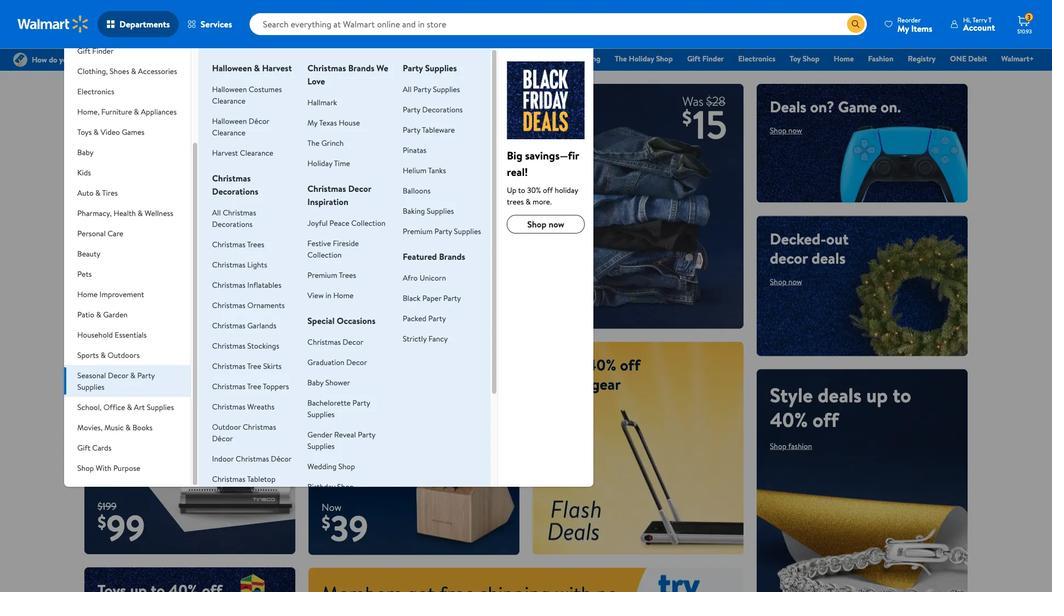 Task type: vqa. For each thing, say whether or not it's contained in the screenshot.
the $ to the right
yes



Task type: locate. For each thing, give the bounding box(es) containing it.
gift finder up the clothing,
[[77, 45, 114, 56]]

1 vertical spatial essentials
[[115, 329, 147, 340]]

up
[[507, 184, 517, 195], [546, 354, 565, 375]]

2 vertical spatial decorations
[[212, 218, 253, 229]]

home up patio
[[77, 289, 98, 299]]

0 horizontal spatial premium
[[308, 269, 337, 280]]

party tableware
[[403, 124, 455, 135]]

electronics for electronics link
[[739, 53, 776, 64]]

fashion
[[869, 53, 894, 64]]

gift right the holiday shop link
[[687, 53, 701, 64]]

the left "grinch"
[[308, 137, 320, 148]]

1 vertical spatial up
[[546, 354, 565, 375]]

view
[[308, 290, 324, 300]]

now down deals on? game on.
[[789, 125, 802, 136]]

special occasions
[[308, 315, 376, 327]]

shop now link for home deals are served
[[322, 383, 354, 394]]

party inside bachelorette party supplies
[[353, 397, 370, 408]]

1 vertical spatial halloween
[[212, 84, 247, 94]]

trees for christmas trees
[[247, 239, 264, 249]]

party right reveal
[[358, 429, 376, 440]]

clearance inside halloween décor clearance
[[212, 127, 246, 138]]

40% inside up to 40% off sports gear
[[587, 354, 617, 375]]

party inside seasonal decor & party supplies
[[137, 370, 155, 380]]

0 vertical spatial my
[[898, 22, 909, 34]]

departments button
[[98, 11, 179, 37]]

1 vertical spatial baby
[[308, 377, 324, 388]]

0 vertical spatial harvest
[[262, 62, 292, 74]]

supplies down gender
[[308, 440, 335, 451]]

decor down occasions
[[343, 336, 364, 347]]

1 vertical spatial 30%
[[147, 274, 183, 301]]

halloween
[[212, 62, 252, 74], [212, 84, 247, 94], [212, 115, 247, 126]]

music
[[104, 422, 124, 433]]

christmas up christmas lights link
[[212, 239, 246, 249]]

& left art at the left of page
[[127, 402, 132, 412]]

decorations up tableware
[[422, 104, 463, 115]]

household essentials
[[77, 329, 147, 340]]

christmas for christmas lights
[[212, 259, 246, 270]]

0 horizontal spatial up
[[98, 274, 119, 301]]

electronics button
[[64, 81, 191, 101]]

one debit
[[950, 53, 987, 64]]

supplies up premium party supplies
[[427, 205, 454, 216]]

collection right peace
[[351, 217, 386, 228]]

christmas down indoor
[[212, 473, 246, 484]]

all party supplies link
[[403, 84, 460, 94]]

2 halloween from the top
[[212, 84, 247, 94]]

home inside home improvement dropdown button
[[77, 289, 98, 299]]

0 vertical spatial tree
[[247, 360, 261, 371]]

0 vertical spatial essentials
[[510, 53, 543, 64]]

outdoor
[[212, 421, 241, 432]]

shop fashion link
[[770, 440, 812, 451]]

deals right friday
[[442, 53, 460, 64]]

$ down birthday shop
[[322, 510, 331, 535]]

1 horizontal spatial deals
[[770, 96, 807, 117]]

auto & tires
[[77, 187, 118, 198]]

premium for premium party supplies
[[403, 226, 433, 236]]

christmas down christmas garlands link
[[212, 340, 246, 351]]

to
[[518, 184, 526, 195], [124, 274, 142, 301], [569, 354, 583, 375], [893, 381, 912, 408]]

fancy
[[429, 333, 448, 344]]

indoor christmas décor
[[212, 453, 292, 464]]

1 horizontal spatial 30%
[[527, 184, 541, 195]]

party tableware link
[[403, 124, 455, 135]]

0 vertical spatial halloween
[[212, 62, 252, 74]]

1 vertical spatial up
[[867, 381, 888, 408]]

0 horizontal spatial electronics
[[77, 86, 114, 96]]

1 horizontal spatial up
[[867, 381, 888, 408]]

clearance inside halloween costumes clearance
[[212, 95, 246, 106]]

deals
[[812, 247, 846, 268], [154, 249, 198, 277], [366, 354, 400, 375], [818, 381, 862, 408]]

1 vertical spatial holiday
[[308, 158, 333, 168]]

1 vertical spatial harvest
[[212, 147, 238, 158]]

essentials inside dropdown button
[[115, 329, 147, 340]]

decor for christmas decor inspiration
[[348, 183, 371, 195]]

1 vertical spatial collection
[[308, 249, 342, 260]]

1 horizontal spatial baby
[[308, 377, 324, 388]]

baby shower
[[308, 377, 350, 388]]

decorations
[[422, 104, 463, 115], [212, 185, 259, 197], [212, 218, 253, 229]]

decorations up "all christmas decorations" link
[[212, 185, 259, 197]]

all party supplies
[[403, 84, 460, 94]]

deals left are
[[366, 354, 400, 375]]

improvement
[[99, 289, 144, 299]]

0 horizontal spatial trees
[[247, 239, 264, 249]]

all down christmas decorations
[[212, 207, 221, 218]]

& right furniture
[[134, 106, 139, 117]]

cards
[[92, 442, 111, 453]]

halloween up huge
[[212, 84, 247, 94]]

decorations up christmas trees
[[212, 218, 253, 229]]

baby left shower
[[308, 377, 324, 388]]

the for the grinch
[[308, 137, 320, 148]]

gift finder inside dropdown button
[[77, 45, 114, 56]]

electronics down the clothing,
[[77, 86, 114, 96]]

halloween down halloween costumes clearance
[[212, 115, 247, 126]]

christmas up inspiration
[[308, 183, 346, 195]]

30% inside big savings—fir real! up to 30% off holiday trees & more.
[[527, 184, 541, 195]]

1 vertical spatial all
[[212, 207, 221, 218]]

1 horizontal spatial electronics
[[739, 53, 776, 64]]

$ inside now $ 39
[[322, 510, 331, 535]]

now for home deals up to 30% off
[[116, 333, 130, 344]]

holiday
[[555, 184, 578, 195]]

up for home deals up to 30% off
[[98, 274, 119, 301]]

gift finder button
[[64, 41, 191, 61]]

christmas up christmas stockings link
[[212, 320, 246, 331]]

my left items
[[898, 22, 909, 34]]

outdoor christmas décor link
[[212, 421, 276, 443]]

0 vertical spatial collection
[[351, 217, 386, 228]]

decor
[[348, 183, 371, 195], [343, 336, 364, 347], [346, 357, 367, 367], [108, 370, 128, 380]]

shop fashion
[[770, 440, 812, 451]]

1 horizontal spatial my
[[898, 22, 909, 34]]

supplies inside seasonal decor & party supplies
[[77, 381, 105, 392]]

home inside home link
[[834, 53, 854, 64]]

tree for skirts
[[247, 360, 261, 371]]

premium party supplies
[[403, 226, 481, 236]]

one
[[950, 53, 967, 64]]

1 horizontal spatial $
[[322, 510, 331, 535]]

friday
[[420, 53, 440, 64]]

1 horizontal spatial the
[[615, 53, 627, 64]]

1 vertical spatial brands
[[439, 251, 465, 263]]

save
[[322, 239, 392, 287]]

one debit link
[[945, 53, 992, 64]]

pharmacy,
[[77, 207, 112, 218]]

christmas stockings
[[212, 340, 279, 351]]

1 tree from the top
[[247, 360, 261, 371]]

essentials right the grocery
[[510, 53, 543, 64]]

décor down indoor
[[212, 485, 233, 496]]

finder inside dropdown button
[[92, 45, 114, 56]]

1 horizontal spatial brands
[[439, 251, 465, 263]]

1 vertical spatial the
[[308, 137, 320, 148]]

1 vertical spatial tree
[[247, 381, 261, 391]]

shop now for decked-out decor deals
[[770, 276, 802, 287]]

christmas inside the christmas brands we love
[[308, 62, 346, 74]]

christmas down harvest clearance
[[212, 172, 251, 184]]

party right bachelorette
[[353, 397, 370, 408]]

christmas inside christmas tabletop décor
[[212, 473, 246, 484]]

supplies inside bachelorette party supplies
[[308, 409, 335, 419]]

halloween & harvest
[[212, 62, 292, 74]]

home down search icon
[[834, 53, 854, 64]]

0 vertical spatial baby
[[77, 147, 94, 157]]

finder left electronics link
[[703, 53, 724, 64]]

0 vertical spatial black
[[400, 53, 418, 64]]

gift finder for gift finder link
[[687, 53, 724, 64]]

home inside home deals up to 30% off
[[98, 249, 149, 277]]

christmas down christmas lights
[[212, 279, 246, 290]]

deals inside style deals up to 40% off
[[818, 381, 862, 408]]

1 horizontal spatial finder
[[703, 53, 724, 64]]

1 horizontal spatial premium
[[403, 226, 433, 236]]

electronics left toy
[[739, 53, 776, 64]]

decor for seasonal decor & party supplies
[[108, 370, 128, 380]]

1 vertical spatial black
[[403, 292, 421, 303]]

brands inside the christmas brands we love
[[348, 62, 375, 74]]

deals inside decked-out decor deals
[[812, 247, 846, 268]]

gifts,
[[167, 96, 202, 117]]

decorations for party
[[422, 104, 463, 115]]

premium up in
[[308, 269, 337, 280]]

supplies inside the gender reveal party supplies
[[308, 440, 335, 451]]

party down "sports & outdoors" dropdown button
[[137, 370, 155, 380]]

inspiration
[[308, 196, 349, 208]]

baby inside dropdown button
[[77, 147, 94, 157]]

christmas for christmas garlands
[[212, 320, 246, 331]]

home link
[[829, 53, 859, 64]]

deals down the wellness
[[154, 249, 198, 277]]

finder up the clothing,
[[92, 45, 114, 56]]

baby for baby
[[77, 147, 94, 157]]

decor for graduation decor
[[346, 357, 367, 367]]

electronics for electronics "dropdown button"
[[77, 86, 114, 96]]

skirts
[[263, 360, 282, 371]]

off inside home deals up to 30% off
[[98, 298, 124, 326]]

collection inside festive fireside collection
[[308, 249, 342, 260]]

halloween up halloween costumes clearance
[[212, 62, 252, 74]]

the right thanksgiving link
[[615, 53, 627, 64]]

gift left cards
[[77, 442, 90, 453]]

decor inside seasonal decor & party supplies
[[108, 370, 128, 380]]

$ inside $199 $ 99
[[98, 509, 106, 534]]

0 horizontal spatial up
[[507, 184, 517, 195]]

decor up shower
[[346, 357, 367, 367]]

décor inside the outdoor christmas décor
[[212, 433, 233, 443]]

& right trees
[[526, 196, 531, 207]]

now down decor
[[789, 276, 802, 287]]

1 vertical spatial 40%
[[770, 406, 808, 433]]

christmas up love
[[308, 62, 346, 74]]

view in home link
[[308, 290, 354, 300]]

christmas inside christmas decor inspiration
[[308, 183, 346, 195]]

39
[[331, 503, 368, 552]]

deals for style deals up to 40% off
[[818, 381, 862, 408]]

30% up more.
[[527, 184, 541, 195]]

up up trees
[[507, 184, 517, 195]]

décor for indoor christmas décor
[[271, 453, 292, 464]]

1 vertical spatial trees
[[339, 269, 356, 280]]

clearance up halloween décor clearance
[[212, 95, 246, 106]]

finder for gift finder dropdown button at left top
[[92, 45, 114, 56]]

off inside style deals up to 40% off
[[813, 406, 839, 433]]

Search search field
[[250, 13, 867, 35]]

2 vertical spatial halloween
[[212, 115, 247, 126]]

0 horizontal spatial all
[[212, 207, 221, 218]]

outdoor christmas décor
[[212, 421, 276, 443]]

christmas up outdoor at the left bottom
[[212, 401, 246, 412]]

christmas down the christmas stockings at the bottom left of the page
[[212, 360, 246, 371]]

party up pinatas
[[403, 124, 421, 135]]

baby shower link
[[308, 377, 350, 388]]

big
[[507, 147, 523, 163]]

deals right decor
[[812, 247, 846, 268]]

trees for premium trees
[[339, 269, 356, 280]]

1 horizontal spatial all
[[403, 84, 412, 94]]

up
[[98, 274, 119, 301], [867, 381, 888, 408]]

1 horizontal spatial holiday
[[629, 53, 654, 64]]

home up shower
[[322, 354, 362, 375]]

game
[[838, 96, 877, 117]]

1 vertical spatial decorations
[[212, 185, 259, 197]]

0 horizontal spatial brands
[[348, 62, 375, 74]]

0 horizontal spatial finder
[[92, 45, 114, 56]]

0 vertical spatial clearance
[[212, 95, 246, 106]]

1 vertical spatial electronics
[[77, 86, 114, 96]]

toppers
[[263, 381, 289, 391]]

clearance down halloween décor clearance
[[240, 147, 273, 158]]

christmas for christmas ornaments
[[212, 300, 246, 310]]

supplies down bachelorette
[[308, 409, 335, 419]]

home
[[834, 53, 854, 64], [98, 249, 149, 277], [77, 289, 98, 299], [333, 290, 354, 300], [322, 354, 362, 375]]

clearance for halloween costumes clearance
[[212, 95, 246, 106]]

gift
[[77, 45, 90, 56], [687, 53, 701, 64], [77, 442, 90, 453]]

0 vertical spatial up
[[507, 184, 517, 195]]

brands left 'we'
[[348, 62, 375, 74]]

up inside up to 40% off sports gear
[[546, 354, 565, 375]]

afro unicorn link
[[403, 272, 446, 283]]

beauty
[[77, 248, 100, 259]]

clearance for halloween décor clearance
[[212, 127, 246, 138]]

0 horizontal spatial 30%
[[147, 274, 183, 301]]

christmas for christmas decorations
[[212, 172, 251, 184]]

0 horizontal spatial $
[[98, 509, 106, 534]]

party up party tableware
[[403, 104, 421, 115]]

christmas inside the outdoor christmas décor
[[243, 421, 276, 432]]

$ for 39
[[322, 510, 331, 535]]

0 horizontal spatial the
[[308, 137, 320, 148]]

30% right improvement
[[147, 274, 183, 301]]

home for home deals up to 30% off
[[98, 249, 149, 277]]

trees
[[247, 239, 264, 249], [339, 269, 356, 280]]

clothing,
[[77, 66, 108, 76]]

now up bachelorette party supplies link on the left
[[340, 383, 354, 394]]

0 vertical spatial brands
[[348, 62, 375, 74]]

0 horizontal spatial 40%
[[587, 354, 617, 375]]

tech
[[134, 96, 164, 117]]

2 tree from the top
[[247, 381, 261, 391]]

christmas tabletop décor
[[212, 473, 276, 496]]

0 vertical spatial premium
[[403, 226, 433, 236]]

décor down outdoor at the left bottom
[[212, 433, 233, 443]]

seasonal decor & party supplies image
[[507, 61, 585, 139]]

christmas for christmas wreaths
[[212, 401, 246, 412]]

gift up the clothing,
[[77, 45, 90, 56]]

collection down festive
[[308, 249, 342, 260]]

décor for outdoor christmas décor
[[212, 433, 233, 443]]

1 horizontal spatial collection
[[351, 217, 386, 228]]

tree up wreaths
[[247, 381, 261, 391]]

all
[[403, 84, 412, 94], [212, 207, 221, 218]]

1 horizontal spatial 40%
[[770, 406, 808, 433]]

halloween costumes clearance link
[[212, 84, 282, 106]]

décor inside halloween décor clearance
[[249, 115, 269, 126]]

1 horizontal spatial trees
[[339, 269, 356, 280]]

0 vertical spatial all
[[403, 84, 412, 94]]

0 vertical spatial up
[[98, 274, 119, 301]]

christmas for christmas tabletop décor
[[212, 473, 246, 484]]

décor down halloween costumes clearance
[[249, 115, 269, 126]]

baby for baby shower
[[308, 377, 324, 388]]

1 vertical spatial clearance
[[212, 127, 246, 138]]

all inside all christmas decorations
[[212, 207, 221, 218]]

helium tanks link
[[403, 165, 446, 175]]

0 horizontal spatial essentials
[[115, 329, 147, 340]]

home for home improvement
[[77, 289, 98, 299]]

search icon image
[[852, 20, 861, 29]]

party down party supplies
[[414, 84, 431, 94]]

$ for 99
[[98, 509, 106, 534]]

& right patio
[[96, 309, 101, 320]]

0 horizontal spatial gift finder
[[77, 45, 114, 56]]

christmas for christmas stockings
[[212, 340, 246, 351]]

christmas down "christmas trees" link
[[212, 259, 246, 270]]

christmas up christmas garlands link
[[212, 300, 246, 310]]

trees up view in home link
[[339, 269, 356, 280]]

time
[[334, 158, 350, 168]]

video
[[101, 126, 120, 137]]

premium party supplies link
[[403, 226, 481, 236]]

3 halloween from the top
[[212, 115, 247, 126]]

deals right style
[[818, 381, 862, 408]]

christmas inside christmas decorations
[[212, 172, 251, 184]]

harvest clearance link
[[212, 147, 273, 158]]

shop with purpose button
[[64, 458, 191, 478]]

0 vertical spatial trees
[[247, 239, 264, 249]]

1 horizontal spatial gift finder
[[687, 53, 724, 64]]

home for home deals are served
[[322, 354, 362, 375]]

shop now link for home deals up to 30% off
[[98, 333, 130, 344]]

décor inside christmas tabletop décor
[[212, 485, 233, 496]]

0 horizontal spatial collection
[[308, 249, 342, 260]]

ornaments
[[247, 300, 285, 310]]

1 vertical spatial deals
[[770, 96, 807, 117]]

0 vertical spatial decorations
[[422, 104, 463, 115]]

halloween for halloween & harvest
[[212, 62, 252, 74]]

0 vertical spatial deals
[[442, 53, 460, 64]]

gift finder for gift finder dropdown button at left top
[[77, 45, 114, 56]]

walmart image
[[18, 15, 89, 33]]

inflatables
[[247, 279, 282, 290]]

christmas up christmas wreaths link
[[212, 381, 246, 391]]

walmart+ link
[[997, 53, 1039, 64]]

supplies up party decorations link at the left top
[[433, 84, 460, 94]]

0 vertical spatial the
[[615, 53, 627, 64]]

style deals up to 40% off
[[770, 381, 912, 433]]

black for black friday deals
[[400, 53, 418, 64]]

30%
[[527, 184, 541, 195], [147, 274, 183, 301]]

1 vertical spatial my
[[308, 117, 318, 128]]

40%
[[587, 354, 617, 375], [770, 406, 808, 433]]

& down "sports & outdoors" dropdown button
[[130, 370, 135, 380]]

shop inside "dropdown button"
[[77, 462, 94, 473]]

1 halloween from the top
[[212, 62, 252, 74]]

up for style deals up to 40% off
[[867, 381, 888, 408]]

christmas trees
[[212, 239, 264, 249]]

baby down toys
[[77, 147, 94, 157]]

décor
[[249, 115, 269, 126], [212, 433, 233, 443], [271, 453, 292, 464], [212, 485, 233, 496]]

deals inside home deals up to 30% off
[[154, 249, 198, 277]]

0 vertical spatial 40%
[[587, 354, 617, 375]]

0 vertical spatial 30%
[[527, 184, 541, 195]]

0 horizontal spatial my
[[308, 117, 318, 128]]

décor up "tabletop"
[[271, 453, 292, 464]]

30% inside home deals up to 30% off
[[147, 274, 183, 301]]

&
[[503, 53, 508, 64], [254, 62, 260, 74], [131, 66, 136, 76], [134, 106, 139, 117], [94, 126, 99, 137], [95, 187, 101, 198], [526, 196, 531, 207], [138, 207, 143, 218], [96, 309, 101, 320], [101, 349, 106, 360], [130, 370, 135, 380], [127, 402, 132, 412], [126, 422, 131, 433]]

helium
[[403, 165, 427, 175]]

all down party supplies
[[403, 84, 412, 94]]

decor inside christmas decor inspiration
[[348, 183, 371, 195]]

christmas for christmas tree toppers
[[212, 381, 246, 391]]

decor for christmas decor
[[343, 336, 364, 347]]

christmas tree skirts
[[212, 360, 282, 371]]

40% inside style deals up to 40% off
[[770, 406, 808, 433]]

1 horizontal spatial essentials
[[510, 53, 543, 64]]

deals for home deals up to 30% off
[[154, 249, 198, 277]]

decor down outdoors
[[108, 370, 128, 380]]

kids
[[77, 167, 91, 178]]

decked-
[[770, 228, 827, 249]]

patio & garden
[[77, 309, 128, 320]]

auto & tires button
[[64, 183, 191, 203]]

now dollar 39 null group
[[309, 500, 368, 555]]

& right health
[[138, 207, 143, 218]]

tree left skirts
[[247, 360, 261, 371]]

halloween inside halloween décor clearance
[[212, 115, 247, 126]]

1 horizontal spatial up
[[546, 354, 565, 375]]

clearance up harvest clearance
[[212, 127, 246, 138]]

electronics inside "dropdown button"
[[77, 86, 114, 96]]

& right shoes
[[131, 66, 136, 76]]

essentials down patio & garden dropdown button on the left bottom
[[115, 329, 147, 340]]

up inside style deals up to 40% off
[[867, 381, 888, 408]]

party decorations
[[403, 104, 463, 115]]

1 vertical spatial premium
[[308, 269, 337, 280]]

gift finder left electronics link
[[687, 53, 724, 64]]

featured
[[403, 251, 437, 263]]

up inside home deals up to 30% off
[[98, 274, 119, 301]]

0 horizontal spatial holiday
[[308, 158, 333, 168]]

holiday time
[[308, 158, 350, 168]]

0 horizontal spatial harvest
[[212, 147, 238, 158]]

christmas tree toppers
[[212, 381, 289, 391]]

halloween inside halloween costumes clearance
[[212, 84, 247, 94]]

0 horizontal spatial baby
[[77, 147, 94, 157]]

0 vertical spatial electronics
[[739, 53, 776, 64]]

now up outdoors
[[116, 333, 130, 344]]

christmas for christmas trees
[[212, 239, 246, 249]]

0 horizontal spatial deals
[[442, 53, 460, 64]]



Task type: describe. For each thing, give the bounding box(es) containing it.
shop now link for decked-out decor deals
[[770, 276, 802, 287]]

reorder my items
[[898, 15, 933, 34]]

festive fireside collection link
[[308, 238, 359, 260]]

home improvement
[[77, 289, 144, 299]]

services button
[[179, 11, 241, 37]]

& right the grocery
[[503, 53, 508, 64]]

party up fancy
[[428, 313, 446, 323]]

& right music
[[126, 422, 131, 433]]

christmas brands we love
[[308, 62, 389, 87]]

with
[[96, 462, 111, 473]]

pharmacy, health & wellness
[[77, 207, 173, 218]]

shop now for home deals up to 30% off
[[98, 333, 130, 344]]

bachelorette party supplies link
[[308, 397, 370, 419]]

sports
[[546, 373, 588, 394]]

christmas for christmas tree skirts
[[212, 360, 246, 371]]

black friday deals
[[400, 53, 460, 64]]

hallmark link
[[308, 97, 337, 107]]

thanksgiving
[[557, 53, 601, 64]]

sports & outdoors button
[[64, 345, 191, 365]]

premium for premium trees
[[308, 269, 337, 280]]

balloons link
[[403, 185, 431, 196]]

was dollar $199, now dollar 99 group
[[84, 499, 145, 554]]

now $ 39
[[322, 500, 368, 552]]

all christmas decorations link
[[212, 207, 256, 229]]

to inside up to 40% off sports gear
[[569, 354, 583, 375]]

& right sports
[[101, 349, 106, 360]]

collection for fireside
[[308, 249, 342, 260]]

toys & video games
[[77, 126, 145, 137]]

black for black paper party
[[403, 292, 421, 303]]

collection for peace
[[351, 217, 386, 228]]

to inside style deals up to 40% off
[[893, 381, 912, 408]]

electronics link
[[734, 53, 781, 64]]

the holiday shop link
[[610, 53, 678, 64]]

party down baking supplies link
[[435, 226, 452, 236]]

0 vertical spatial holiday
[[629, 53, 654, 64]]

purpose
[[113, 462, 140, 473]]

supplies up featured brands
[[454, 226, 481, 236]]

to inside big savings—fir real! up to 30% off holiday trees & more.
[[518, 184, 526, 195]]

hi,
[[964, 15, 972, 24]]

halloween for halloween décor clearance
[[212, 115, 247, 126]]

big!
[[400, 239, 457, 287]]

grocery
[[474, 53, 501, 64]]

christmas for christmas decor inspiration
[[308, 183, 346, 195]]

pets
[[77, 268, 92, 279]]

christmas ornaments link
[[212, 300, 285, 310]]

now for home deals are served
[[340, 383, 354, 394]]

christmas tree toppers link
[[212, 381, 289, 391]]

& left tires
[[95, 187, 101, 198]]

appliances
[[141, 106, 177, 117]]

movies,
[[77, 422, 103, 433]]

school, office & art supplies button
[[64, 397, 191, 417]]

all for christmas decorations
[[212, 207, 221, 218]]

décor for christmas tabletop décor
[[212, 485, 233, 496]]

all for party supplies
[[403, 84, 412, 94]]

gift for gift cards dropdown button
[[77, 442, 90, 453]]

shop now link for deals on? game on.
[[770, 125, 802, 136]]

christmas for christmas inflatables
[[212, 279, 246, 290]]

99
[[106, 503, 145, 551]]

& right toys
[[94, 126, 99, 137]]

christmas up "tabletop"
[[236, 453, 269, 464]]

house
[[339, 117, 360, 128]]

home, furniture & appliances button
[[64, 101, 191, 122]]

christmas inside all christmas decorations
[[223, 207, 256, 218]]

& inside seasonal decor & party supplies
[[130, 370, 135, 380]]

seasonal decor & party supplies button
[[64, 365, 191, 397]]

festive fireside collection
[[308, 238, 359, 260]]

party up all party supplies link
[[403, 62, 423, 74]]

reorder
[[898, 15, 921, 24]]

& inside big savings—fir real! up to 30% off holiday trees & more.
[[526, 196, 531, 207]]

books
[[132, 422, 153, 433]]

supplies up all party supplies link
[[425, 62, 457, 74]]

now down more.
[[549, 218, 565, 230]]

special
[[308, 315, 335, 327]]

now for decked-out decor deals
[[789, 276, 802, 287]]

2 vertical spatial clearance
[[240, 147, 273, 158]]

we
[[377, 62, 389, 74]]

huge
[[206, 96, 239, 117]]

reveal
[[334, 429, 356, 440]]

shop now for deals on? game on.
[[770, 125, 802, 136]]

shoes
[[110, 66, 129, 76]]

decorations inside all christmas decorations
[[212, 218, 253, 229]]

clothing, shoes & accessories button
[[64, 61, 191, 81]]

halloween décor clearance link
[[212, 115, 269, 138]]

fashion
[[789, 440, 812, 451]]

tanks
[[428, 165, 446, 175]]

my inside 'reorder my items'
[[898, 22, 909, 34]]

& up costumes
[[254, 62, 260, 74]]

decked-out decor deals
[[770, 228, 849, 268]]

the for the holiday shop
[[615, 53, 627, 64]]

christmas inflatables link
[[212, 279, 282, 290]]

christmas trees link
[[212, 239, 264, 249]]

party right paper
[[443, 292, 461, 303]]

patio & garden button
[[64, 304, 191, 325]]

christmas decor
[[308, 336, 364, 347]]

gift for gift finder link
[[687, 53, 701, 64]]

the grinch link
[[308, 137, 344, 148]]

christmas decor link
[[308, 336, 364, 347]]

pharmacy, health & wellness button
[[64, 203, 191, 223]]

shop now for home deals are served
[[322, 383, 354, 394]]

party inside the gender reveal party supplies
[[358, 429, 376, 440]]

gift for gift finder dropdown button at left top
[[77, 45, 90, 56]]

1 horizontal spatial harvest
[[262, 62, 292, 74]]

grinch
[[321, 137, 344, 148]]

Walmart Site-Wide search field
[[250, 13, 867, 35]]

black friday deals link
[[395, 53, 465, 64]]

christmas for christmas decor
[[308, 336, 341, 347]]

thanksgiving link
[[552, 53, 606, 64]]

supplies right art at the left of page
[[147, 402, 174, 412]]

furniture
[[101, 106, 132, 117]]

halloween for halloween costumes clearance
[[212, 84, 247, 94]]

christmas tree skirts link
[[212, 360, 282, 371]]

home for home
[[834, 53, 854, 64]]

christmas inflatables
[[212, 279, 282, 290]]

joyful peace collection
[[308, 217, 386, 228]]

home right in
[[333, 290, 354, 300]]

shower
[[326, 377, 350, 388]]

halloween costumes clearance
[[212, 84, 282, 106]]

strictly fancy link
[[403, 333, 448, 344]]

birthday shop link
[[308, 481, 354, 492]]

deals for home deals are served
[[366, 354, 400, 375]]

christmas for christmas brands we love
[[308, 62, 346, 74]]

off inside up to 40% off sports gear
[[620, 354, 641, 375]]

tree for toppers
[[247, 381, 261, 391]]

birthday
[[308, 481, 335, 492]]

up to 40% off sports gear
[[546, 354, 641, 394]]

pinatas link
[[403, 144, 427, 155]]

now
[[322, 500, 342, 514]]

decorations for christmas
[[212, 185, 259, 197]]

sports
[[77, 349, 99, 360]]

christmas wreaths
[[212, 401, 275, 412]]

wedding shop
[[308, 461, 355, 471]]

to inside home deals up to 30% off
[[124, 274, 142, 301]]

more.
[[533, 196, 552, 207]]

featured brands
[[403, 251, 465, 263]]

brands for featured
[[439, 251, 465, 263]]

toys & video games button
[[64, 122, 191, 142]]

indoor
[[212, 453, 234, 464]]

3
[[1028, 12, 1031, 22]]

toy
[[790, 53, 801, 64]]

save big!
[[322, 239, 457, 287]]

off inside big savings—fir real! up to 30% off holiday trees & more.
[[543, 184, 553, 195]]

helium tanks
[[403, 165, 446, 175]]

account
[[964, 21, 996, 33]]

debit
[[969, 53, 987, 64]]

christmas ornaments
[[212, 300, 285, 310]]

finder for gift finder link
[[703, 53, 724, 64]]

brands for christmas
[[348, 62, 375, 74]]

household essentials button
[[64, 325, 191, 345]]

now for deals on? game on.
[[789, 125, 802, 136]]

stockings
[[247, 340, 279, 351]]

up inside big savings—fir real! up to 30% off holiday trees & more.
[[507, 184, 517, 195]]

hi, terry t account
[[964, 15, 996, 33]]



